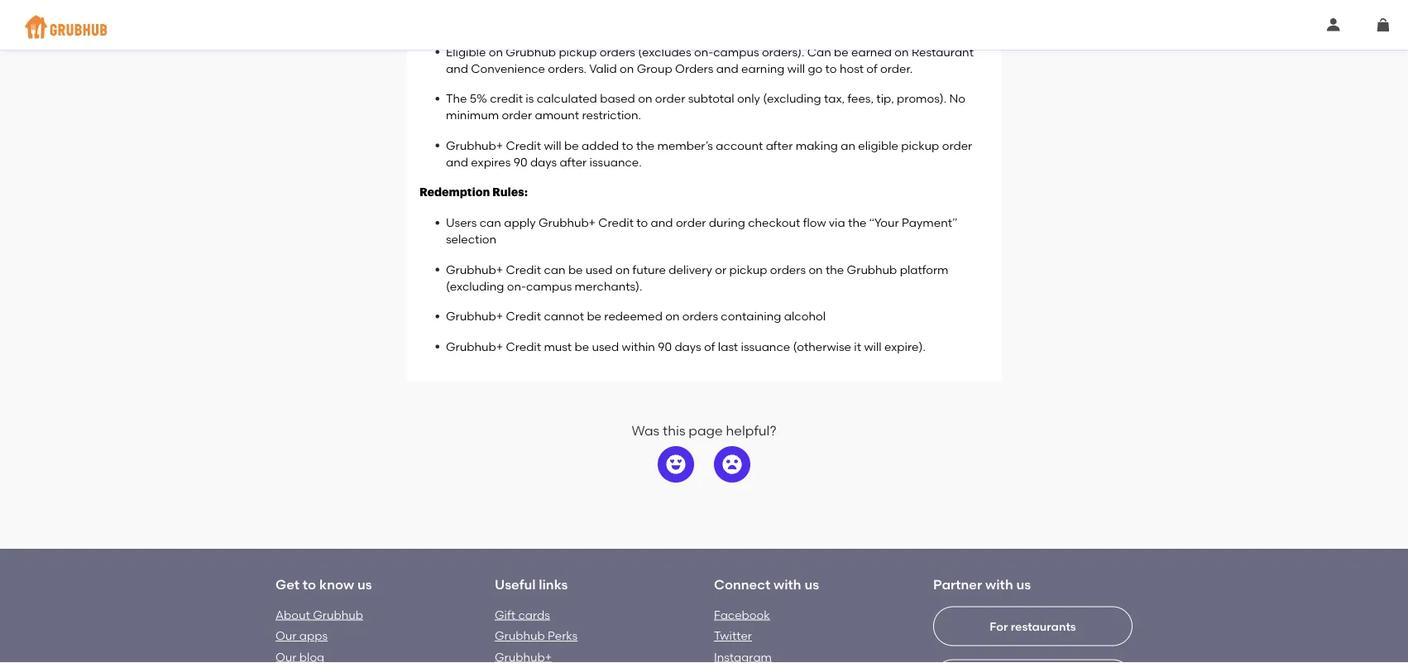 Task type: describe. For each thing, give the bounding box(es) containing it.
it
[[854, 339, 862, 353]]

convenience
[[471, 61, 545, 75]]

credit for can
[[506, 262, 541, 276]]

eligible on grubhub pickup orders (excludes on-campus orders). can be earned on restaurant and convenience orders. valid on group orders and earning will go to host of order.
[[446, 45, 974, 75]]

on up merchants).
[[616, 262, 630, 276]]

used for within
[[592, 339, 619, 353]]

with for partner
[[986, 577, 1014, 593]]

grubhub+ credit can be used on future delivery or pickup orders on the grubhub platform (excluding on-campus merchants).
[[446, 262, 949, 293]]

links
[[539, 577, 568, 593]]

orders).
[[762, 45, 805, 59]]

minimum
[[446, 108, 499, 122]]

(otherwise
[[793, 339, 852, 353]]

fees,
[[848, 91, 874, 105]]

group
[[637, 61, 673, 75]]

us for partner with us
[[1017, 577, 1031, 593]]

this page was helpful image
[[666, 455, 686, 474]]

will inside grubhub+ credit will be added to the member's account after making an eligible pickup order and expires 90 days after issuance.
[[544, 138, 562, 152]]

redeemed
[[605, 309, 663, 323]]

small image
[[1328, 18, 1341, 31]]

making
[[796, 138, 838, 152]]

added
[[582, 138, 619, 152]]

facebook link
[[714, 608, 770, 622]]

useful
[[495, 577, 536, 593]]

earned
[[852, 45, 892, 59]]

get to know us
[[276, 577, 372, 593]]

gift cards grubhub perks
[[495, 608, 578, 643]]

facebook
[[714, 608, 770, 622]]

grubhub+ for must
[[446, 339, 503, 353]]

eligible
[[446, 45, 486, 59]]

subtotal
[[688, 91, 735, 105]]

(excluding inside grubhub+ credit can be used on future delivery or pickup orders on the grubhub platform (excluding on-campus merchants).
[[446, 279, 504, 293]]

grubhub+ for cannot
[[446, 309, 503, 323]]

grubhub+ credit must be used within 90 days of last issuance (otherwise it will expire).
[[446, 339, 926, 353]]

know
[[320, 577, 354, 593]]

member's
[[658, 138, 713, 152]]

can inside grubhub+ credit can be used on future delivery or pickup orders on the grubhub platform (excluding on-campus merchants).
[[544, 262, 566, 276]]

useful links
[[495, 577, 568, 593]]

pickup inside grubhub+ credit will be added to the member's account after making an eligible pickup order and expires 90 days after issuance.
[[902, 138, 940, 152]]

based
[[600, 91, 636, 105]]

delivery
[[669, 262, 713, 276]]

account
[[716, 138, 763, 152]]

for restaurants link
[[934, 606, 1133, 663]]

on inside the 5% credit is calculated based on order subtotal only (excluding tax, fees, tip, promos). no minimum order amount restriction.
[[638, 91, 653, 105]]

(excludes
[[638, 45, 692, 59]]

grubhub+ inside users can apply grubhub+ credit to and order during checkout flow via the "your payment" selection
[[539, 215, 596, 230]]

(excluding inside the 5% credit is calculated based on order subtotal only (excluding tax, fees, tip, promos). no minimum order amount restriction.
[[763, 91, 822, 105]]

on- inside grubhub+ credit can be used on future delivery or pickup orders on the grubhub platform (excluding on-campus merchants).
[[507, 279, 526, 293]]

credit inside users can apply grubhub+ credit to and order during checkout flow via the "your payment" selection
[[599, 215, 634, 230]]

will inside eligible on grubhub pickup orders (excludes on-campus orders). can be earned on restaurant and convenience orders. valid on group orders and earning will go to host of order.
[[788, 61, 805, 75]]

is
[[526, 91, 534, 105]]

grubhub perks link
[[495, 629, 578, 643]]

orders.
[[548, 61, 587, 75]]

with for connect
[[774, 577, 802, 593]]

about grubhub our apps
[[276, 608, 363, 643]]

this page was not helpful image
[[723, 455, 742, 474]]

gift cards link
[[495, 608, 550, 622]]

be inside eligible on grubhub pickup orders (excludes on-campus orders). can be earned on restaurant and convenience orders. valid on group orders and earning will go to host of order.
[[834, 45, 849, 59]]

us for connect with us
[[805, 577, 819, 593]]

eligible
[[859, 138, 899, 152]]

be for last
[[575, 339, 589, 353]]

to inside eligible on grubhub pickup orders (excludes on-campus orders). can be earned on restaurant and convenience orders. valid on group orders and earning will go to host of order.
[[826, 61, 837, 75]]

payment"
[[902, 215, 958, 230]]

go
[[808, 61, 823, 75]]

was this page helpful?
[[632, 422, 777, 438]]

only
[[737, 91, 761, 105]]

valid
[[589, 61, 617, 75]]

merchants).
[[575, 279, 643, 293]]

to inside grubhub+ credit will be added to the member's account after making an eligible pickup order and expires 90 days after issuance.
[[622, 138, 634, 152]]

via
[[829, 215, 846, 230]]

can inside users can apply grubhub+ credit to and order during checkout flow via the "your payment" selection
[[480, 215, 501, 230]]

credit
[[490, 91, 523, 105]]

order down credit
[[502, 108, 532, 122]]

and inside grubhub+ credit will be added to the member's account after making an eligible pickup order and expires 90 days after issuance.
[[446, 155, 468, 169]]

host
[[840, 61, 864, 75]]

page
[[689, 422, 723, 438]]

grubhub inside gift cards grubhub perks
[[495, 629, 545, 643]]

rules:
[[493, 187, 528, 198]]

twitter
[[714, 629, 752, 643]]

small image
[[1377, 18, 1391, 31]]

promos).
[[897, 91, 947, 105]]

1 horizontal spatial 90
[[658, 339, 672, 353]]

tax,
[[824, 91, 845, 105]]

must
[[544, 339, 572, 353]]

pickup inside eligible on grubhub pickup orders (excludes on-campus orders). can be earned on restaurant and convenience orders. valid on group orders and earning will go to host of order.
[[559, 45, 597, 59]]

5%
[[470, 91, 487, 105]]

on- inside eligible on grubhub pickup orders (excludes on-campus orders). can be earned on restaurant and convenience orders. valid on group orders and earning will go to host of order.
[[694, 45, 714, 59]]

cannot
[[544, 309, 584, 323]]

amount
[[535, 108, 579, 122]]

calculated
[[537, 91, 597, 105]]

on right valid
[[620, 61, 634, 75]]

this
[[663, 422, 686, 438]]

expire).
[[885, 339, 926, 353]]

connect with us
[[714, 577, 819, 593]]

partner
[[934, 577, 983, 593]]

restaurants
[[1011, 619, 1077, 633]]

an
[[841, 138, 856, 152]]

credit for must
[[506, 339, 541, 353]]

and right orders
[[717, 61, 739, 75]]



Task type: locate. For each thing, give the bounding box(es) containing it.
restaurant
[[912, 45, 974, 59]]

us up for restaurants on the right bottom of the page
[[1017, 577, 1031, 593]]

0 horizontal spatial with
[[774, 577, 802, 593]]

1 vertical spatial orders
[[770, 262, 806, 276]]

the inside grubhub+ credit can be used on future delivery or pickup orders on the grubhub platform (excluding on-campus merchants).
[[826, 262, 844, 276]]

be inside grubhub+ credit will be added to the member's account after making an eligible pickup order and expires 90 days after issuance.
[[565, 138, 579, 152]]

2 horizontal spatial us
[[1017, 577, 1031, 593]]

credit for will
[[506, 138, 541, 152]]

campus inside grubhub+ credit can be used on future delivery or pickup orders on the grubhub platform (excluding on-campus merchants).
[[526, 279, 572, 293]]

1 with from the left
[[774, 577, 802, 593]]

grubhub+
[[446, 138, 503, 152], [539, 215, 596, 230], [446, 262, 503, 276], [446, 309, 503, 323], [446, 339, 503, 353]]

0 horizontal spatial campus
[[526, 279, 572, 293]]

1 horizontal spatial orders
[[683, 309, 718, 323]]

0 horizontal spatial on-
[[507, 279, 526, 293]]

orders inside grubhub+ credit can be used on future delivery or pickup orders on the grubhub platform (excluding on-campus merchants).
[[770, 262, 806, 276]]

0 vertical spatial campus
[[714, 45, 759, 59]]

grubhub+ inside grubhub+ credit will be added to the member's account after making an eligible pickup order and expires 90 days after issuance.
[[446, 138, 503, 152]]

1 horizontal spatial (excluding
[[763, 91, 822, 105]]

order
[[655, 91, 686, 105], [502, 108, 532, 122], [943, 138, 973, 152], [676, 215, 706, 230]]

grubhub down know
[[313, 608, 363, 622]]

1 horizontal spatial pickup
[[730, 262, 768, 276]]

helpful?
[[726, 422, 777, 438]]

0 horizontal spatial the
[[636, 138, 655, 152]]

campus inside eligible on grubhub pickup orders (excludes on-campus orders). can be earned on restaurant and convenience orders. valid on group orders and earning will go to host of order.
[[714, 45, 759, 59]]

2 vertical spatial orders
[[683, 309, 718, 323]]

on-
[[694, 45, 714, 59], [507, 279, 526, 293]]

credit up 'future'
[[599, 215, 634, 230]]

90
[[514, 155, 528, 169], [658, 339, 672, 353]]

on- down apply
[[507, 279, 526, 293]]

about grubhub link
[[276, 608, 363, 622]]

order down no
[[943, 138, 973, 152]]

perks
[[548, 629, 578, 643]]

credit inside grubhub+ credit can be used on future delivery or pickup orders on the grubhub platform (excluding on-campus merchants).
[[506, 262, 541, 276]]

0 horizontal spatial of
[[704, 339, 716, 353]]

0 vertical spatial the
[[636, 138, 655, 152]]

with
[[774, 577, 802, 593], [986, 577, 1014, 593]]

will left "go"
[[788, 61, 805, 75]]

issuance.
[[590, 155, 642, 169]]

can up 'cannot'
[[544, 262, 566, 276]]

grubhub logo image
[[25, 10, 108, 43]]

(excluding down selection
[[446, 279, 504, 293]]

order down group at left
[[655, 91, 686, 105]]

2 horizontal spatial pickup
[[902, 138, 940, 152]]

days down amount
[[530, 155, 557, 169]]

used
[[586, 262, 613, 276], [592, 339, 619, 353]]

future
[[633, 262, 666, 276]]

or
[[715, 262, 727, 276]]

0 vertical spatial pickup
[[559, 45, 597, 59]]

can up selection
[[480, 215, 501, 230]]

be for pickup
[[569, 262, 583, 276]]

grubhub+ credit cannot be redeemed on orders containing alcohol
[[446, 309, 826, 323]]

credit left 'cannot'
[[506, 309, 541, 323]]

checkout
[[748, 215, 801, 230]]

grubhub down gift cards link
[[495, 629, 545, 643]]

no
[[950, 91, 966, 105]]

0 vertical spatial (excluding
[[763, 91, 822, 105]]

0 vertical spatial on-
[[694, 45, 714, 59]]

pickup right or
[[730, 262, 768, 276]]

0 horizontal spatial us
[[358, 577, 372, 593]]

order left during
[[676, 215, 706, 230]]

1 horizontal spatial with
[[986, 577, 1014, 593]]

and down eligible
[[446, 61, 468, 75]]

1 horizontal spatial campus
[[714, 45, 759, 59]]

90 inside grubhub+ credit will be added to the member's account after making an eligible pickup order and expires 90 days after issuance.
[[514, 155, 528, 169]]

1 vertical spatial days
[[675, 339, 702, 353]]

pickup
[[559, 45, 597, 59], [902, 138, 940, 152], [730, 262, 768, 276]]

campus up earning
[[714, 45, 759, 59]]

1 vertical spatial can
[[544, 262, 566, 276]]

about
[[276, 608, 310, 622]]

grubhub+ for can
[[446, 262, 503, 276]]

order inside grubhub+ credit will be added to the member's account after making an eligible pickup order and expires 90 days after issuance.
[[943, 138, 973, 152]]

orders up valid
[[600, 45, 636, 59]]

0 vertical spatial after
[[766, 138, 793, 152]]

the inside grubhub+ credit will be added to the member's account after making an eligible pickup order and expires 90 days after issuance.
[[636, 138, 655, 152]]

us
[[358, 577, 372, 593], [805, 577, 819, 593], [1017, 577, 1031, 593]]

to up issuance.
[[622, 138, 634, 152]]

1 vertical spatial on-
[[507, 279, 526, 293]]

flow
[[803, 215, 827, 230]]

1 vertical spatial (excluding
[[446, 279, 504, 293]]

us right connect
[[805, 577, 819, 593]]

used up merchants).
[[586, 262, 613, 276]]

after left making
[[766, 138, 793, 152]]

0 vertical spatial orders
[[600, 45, 636, 59]]

be right 'cannot'
[[587, 309, 602, 323]]

0 horizontal spatial days
[[530, 155, 557, 169]]

1 vertical spatial after
[[560, 155, 587, 169]]

used left within
[[592, 339, 619, 353]]

the up issuance.
[[636, 138, 655, 152]]

was
[[632, 422, 660, 438]]

2 horizontal spatial the
[[848, 215, 867, 230]]

2 vertical spatial pickup
[[730, 262, 768, 276]]

1 vertical spatial pickup
[[902, 138, 940, 152]]

0 horizontal spatial 90
[[514, 155, 528, 169]]

the down via
[[826, 262, 844, 276]]

get
[[276, 577, 300, 593]]

earning
[[742, 61, 785, 75]]

credit
[[506, 138, 541, 152], [599, 215, 634, 230], [506, 262, 541, 276], [506, 309, 541, 323], [506, 339, 541, 353]]

to inside users can apply grubhub+ credit to and order during checkout flow via the "your payment" selection
[[637, 215, 648, 230]]

orders up grubhub+ credit must be used within 90 days of last issuance (otherwise it will expire).
[[683, 309, 718, 323]]

gift
[[495, 608, 516, 622]]

our apps link
[[276, 629, 328, 643]]

to right "go"
[[826, 61, 837, 75]]

90 right within
[[658, 339, 672, 353]]

0 horizontal spatial after
[[560, 155, 587, 169]]

with right connect
[[774, 577, 802, 593]]

will right it
[[864, 339, 882, 353]]

apps
[[299, 629, 328, 643]]

to up 'future'
[[637, 215, 648, 230]]

the
[[446, 91, 467, 105]]

1 vertical spatial campus
[[526, 279, 572, 293]]

orders
[[676, 61, 714, 75]]

apply
[[504, 215, 536, 230]]

after down added
[[560, 155, 587, 169]]

cards
[[518, 608, 550, 622]]

credit inside grubhub+ credit will be added to the member's account after making an eligible pickup order and expires 90 days after issuance.
[[506, 138, 541, 152]]

credit down apply
[[506, 262, 541, 276]]

the for pickup
[[826, 262, 844, 276]]

be inside grubhub+ credit can be used on future delivery or pickup orders on the grubhub platform (excluding on-campus merchants).
[[569, 262, 583, 276]]

to right get
[[303, 577, 316, 593]]

be up merchants).
[[569, 262, 583, 276]]

restriction.
[[582, 108, 642, 122]]

be left added
[[565, 138, 579, 152]]

selection
[[446, 232, 497, 246]]

days inside grubhub+ credit will be added to the member's account after making an eligible pickup order and expires 90 days after issuance.
[[530, 155, 557, 169]]

grubhub+ for will
[[446, 138, 503, 152]]

of down earned
[[867, 61, 878, 75]]

0 vertical spatial can
[[480, 215, 501, 230]]

us right know
[[358, 577, 372, 593]]

1 vertical spatial the
[[848, 215, 867, 230]]

(excluding down "go"
[[763, 91, 822, 105]]

orders
[[600, 45, 636, 59], [770, 262, 806, 276], [683, 309, 718, 323]]

on up convenience
[[489, 45, 503, 59]]

can
[[480, 215, 501, 230], [544, 262, 566, 276]]

twitter link
[[714, 629, 752, 643]]

redemption
[[420, 187, 490, 198]]

within
[[622, 339, 655, 353]]

0 vertical spatial 90
[[514, 155, 528, 169]]

2 vertical spatial the
[[826, 262, 844, 276]]

tip,
[[877, 91, 895, 105]]

grubhub inside eligible on grubhub pickup orders (excludes on-campus orders). can be earned on restaurant and convenience orders. valid on group orders and earning will go to host of order.
[[506, 45, 556, 59]]

the right via
[[848, 215, 867, 230]]

1 vertical spatial 90
[[658, 339, 672, 353]]

credit for cannot
[[506, 309, 541, 323]]

and
[[446, 61, 468, 75], [717, 61, 739, 75], [446, 155, 468, 169], [651, 215, 673, 230]]

the inside users can apply grubhub+ credit to and order during checkout flow via the "your payment" selection
[[848, 215, 867, 230]]

platform
[[900, 262, 949, 276]]

expires
[[471, 155, 511, 169]]

0 vertical spatial of
[[867, 61, 878, 75]]

2 vertical spatial will
[[864, 339, 882, 353]]

1 horizontal spatial of
[[867, 61, 878, 75]]

1 vertical spatial of
[[704, 339, 716, 353]]

last
[[718, 339, 738, 353]]

be for after
[[565, 138, 579, 152]]

pickup right eligible
[[902, 138, 940, 152]]

the 5% credit is calculated based on order subtotal only (excluding tax, fees, tip, promos). no minimum order amount restriction.
[[446, 91, 966, 122]]

0 vertical spatial used
[[586, 262, 613, 276]]

orders down checkout
[[770, 262, 806, 276]]

used inside grubhub+ credit can be used on future delivery or pickup orders on the grubhub platform (excluding on-campus merchants).
[[586, 262, 613, 276]]

on down flow
[[809, 262, 823, 276]]

of inside eligible on grubhub pickup orders (excludes on-campus orders). can be earned on restaurant and convenience orders. valid on group orders and earning will go to host of order.
[[867, 61, 878, 75]]

90 right expires
[[514, 155, 528, 169]]

days left last
[[675, 339, 702, 353]]

0 horizontal spatial pickup
[[559, 45, 597, 59]]

1 horizontal spatial days
[[675, 339, 702, 353]]

grubhub
[[506, 45, 556, 59], [847, 262, 898, 276], [313, 608, 363, 622], [495, 629, 545, 643]]

campus
[[714, 45, 759, 59], [526, 279, 572, 293]]

after
[[766, 138, 793, 152], [560, 155, 587, 169]]

0 vertical spatial will
[[788, 61, 805, 75]]

1 horizontal spatial on-
[[694, 45, 714, 59]]

2 us from the left
[[805, 577, 819, 593]]

1 vertical spatial will
[[544, 138, 562, 152]]

be right must
[[575, 339, 589, 353]]

will down amount
[[544, 138, 562, 152]]

credit left must
[[506, 339, 541, 353]]

facebook twitter
[[714, 608, 770, 643]]

1 horizontal spatial can
[[544, 262, 566, 276]]

order.
[[881, 61, 913, 75]]

grubhub up convenience
[[506, 45, 556, 59]]

1 horizontal spatial after
[[766, 138, 793, 152]]

with up for
[[986, 577, 1014, 593]]

grubhub down "your
[[847, 262, 898, 276]]

be
[[834, 45, 849, 59], [565, 138, 579, 152], [569, 262, 583, 276], [587, 309, 602, 323], [575, 339, 589, 353]]

1 us from the left
[[358, 577, 372, 593]]

1 horizontal spatial us
[[805, 577, 819, 593]]

containing
[[721, 309, 782, 323]]

"your
[[870, 215, 900, 230]]

can
[[808, 45, 832, 59]]

orders inside eligible on grubhub pickup orders (excludes on-campus orders). can be earned on restaurant and convenience orders. valid on group orders and earning will go to host of order.
[[600, 45, 636, 59]]

2 with from the left
[[986, 577, 1014, 593]]

of left last
[[704, 339, 716, 353]]

order inside users can apply grubhub+ credit to and order during checkout flow via the "your payment" selection
[[676, 215, 706, 230]]

partner with us
[[934, 577, 1031, 593]]

2 horizontal spatial will
[[864, 339, 882, 353]]

on up the order.
[[895, 45, 909, 59]]

grubhub inside about grubhub our apps
[[313, 608, 363, 622]]

and up 'future'
[[651, 215, 673, 230]]

connect
[[714, 577, 771, 593]]

0 horizontal spatial (excluding
[[446, 279, 504, 293]]

used for on
[[586, 262, 613, 276]]

grubhub inside grubhub+ credit can be used on future delivery or pickup orders on the grubhub platform (excluding on-campus merchants).
[[847, 262, 898, 276]]

0 horizontal spatial orders
[[600, 45, 636, 59]]

on right "based" on the left top of the page
[[638, 91, 653, 105]]

on up grubhub+ credit must be used within 90 days of last issuance (otherwise it will expire).
[[666, 309, 680, 323]]

for restaurants
[[990, 619, 1077, 633]]

be up the host
[[834, 45, 849, 59]]

for
[[990, 619, 1008, 633]]

our
[[276, 629, 297, 643]]

3 us from the left
[[1017, 577, 1031, 593]]

of
[[867, 61, 878, 75], [704, 339, 716, 353]]

campus up 'cannot'
[[526, 279, 572, 293]]

and inside users can apply grubhub+ credit to and order during checkout flow via the "your payment" selection
[[651, 215, 673, 230]]

0 horizontal spatial will
[[544, 138, 562, 152]]

pickup inside grubhub+ credit can be used on future delivery or pickup orders on the grubhub platform (excluding on-campus merchants).
[[730, 262, 768, 276]]

pickup up orders.
[[559, 45, 597, 59]]

1 horizontal spatial will
[[788, 61, 805, 75]]

and up redemption
[[446, 155, 468, 169]]

0 vertical spatial days
[[530, 155, 557, 169]]

issuance
[[741, 339, 791, 353]]

the for checkout
[[848, 215, 867, 230]]

users
[[446, 215, 477, 230]]

grubhub+ inside grubhub+ credit can be used on future delivery or pickup orders on the grubhub platform (excluding on-campus merchants).
[[446, 262, 503, 276]]

1 vertical spatial used
[[592, 339, 619, 353]]

1 horizontal spatial the
[[826, 262, 844, 276]]

on- up orders
[[694, 45, 714, 59]]

2 horizontal spatial orders
[[770, 262, 806, 276]]

users can apply grubhub+ credit to and order during checkout flow via the "your payment" selection
[[446, 215, 958, 246]]

credit up expires
[[506, 138, 541, 152]]

will
[[788, 61, 805, 75], [544, 138, 562, 152], [864, 339, 882, 353]]

0 horizontal spatial can
[[480, 215, 501, 230]]



Task type: vqa. For each thing, say whether or not it's contained in the screenshot.
the alcohol
yes



